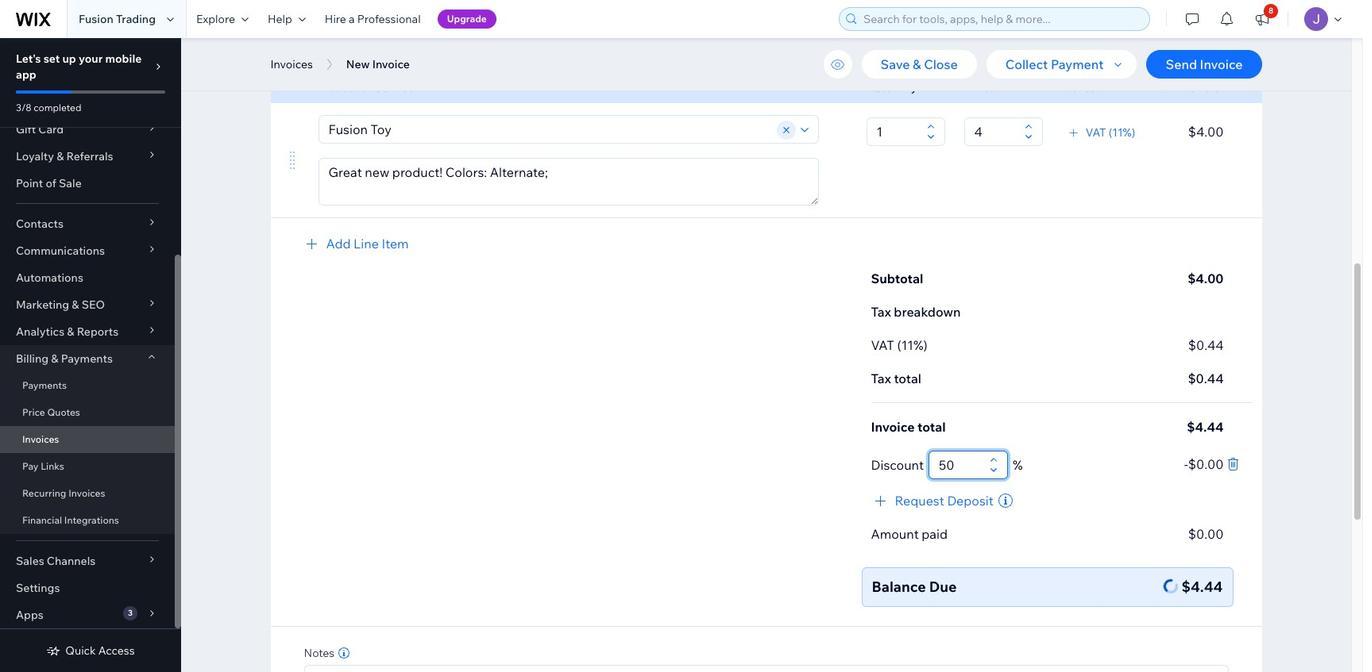 Task type: locate. For each thing, give the bounding box(es) containing it.
quick access button
[[46, 644, 135, 659]]

None text field
[[872, 118, 922, 145], [970, 118, 1020, 145], [934, 452, 985, 479], [872, 118, 922, 145], [970, 118, 1020, 145], [934, 452, 985, 479]]

line
[[1173, 80, 1196, 95], [354, 236, 379, 252]]

invoice up discount
[[871, 419, 915, 435]]

automations
[[16, 271, 83, 285]]

settings
[[16, 582, 60, 596]]

& right save
[[913, 56, 921, 72]]

sale
[[59, 176, 82, 191]]

1 horizontal spatial vat (11%)
[[1086, 126, 1135, 140]]

line total
[[1173, 80, 1224, 95]]

marketing
[[16, 298, 69, 312]]

invoice up 'total'
[[1200, 56, 1243, 72]]

2 horizontal spatial invoices
[[271, 57, 313, 72]]

& inside popup button
[[72, 298, 79, 312]]

analytics
[[16, 325, 65, 339]]

1 vertical spatial $0.22
[[1191, 371, 1224, 387]]

$2.22
[[1191, 419, 1224, 435], [1186, 578, 1223, 597]]

price
[[969, 80, 995, 95], [22, 407, 45, 419]]

payment
[[1051, 56, 1104, 72]]

1 horizontal spatial invoices
[[68, 488, 105, 500]]

2 tax from the top
[[871, 371, 891, 387]]

quotes
[[47, 407, 80, 419]]

invoices down 'pay links' link
[[68, 488, 105, 500]]

collect
[[1006, 56, 1048, 72]]

0 vertical spatial price
[[969, 80, 995, 95]]

0 vertical spatial invoices
[[271, 57, 313, 72]]

& for loyalty
[[57, 149, 64, 164]]

invoices inside button
[[271, 57, 313, 72]]

loyalty & referrals
[[16, 149, 113, 164]]

invoice up service
[[372, 57, 410, 72]]

0 vertical spatial $0.22
[[1191, 338, 1224, 354]]

invoices
[[271, 57, 313, 72], [22, 434, 59, 446], [68, 488, 105, 500]]

$0.22
[[1191, 338, 1224, 354], [1191, 371, 1224, 387]]

invoice
[[1200, 56, 1243, 72], [372, 57, 410, 72], [871, 419, 915, 435]]

& for marketing
[[72, 298, 79, 312]]

1 vertical spatial $4.00
[[1188, 271, 1224, 287]]

add
[[326, 236, 351, 252]]

1 $0.22 from the top
[[1191, 338, 1224, 354]]

point
[[16, 176, 43, 191]]

collect payment button
[[987, 50, 1137, 79]]

vat down taxes
[[1086, 126, 1106, 140]]

tax down subtotal on the right of page
[[871, 304, 891, 320]]

0 horizontal spatial vat
[[871, 338, 895, 354]]

save
[[881, 56, 910, 72]]

billing & payments
[[16, 352, 113, 366]]

send
[[1166, 56, 1197, 72]]

& right billing
[[51, 352, 58, 366]]

0 horizontal spatial line
[[354, 236, 379, 252]]

1 vertical spatial tax
[[871, 371, 891, 387]]

0 vertical spatial $4.00
[[1188, 124, 1224, 140]]

amount
[[871, 527, 919, 543]]

tax
[[871, 304, 891, 320], [871, 371, 891, 387]]

0 horizontal spatial invoice
[[372, 57, 410, 72]]

save & close button
[[862, 50, 977, 79]]

& right loyalty
[[57, 149, 64, 164]]

2 horizontal spatial invoice
[[1200, 56, 1243, 72]]

gift card button
[[0, 116, 175, 143]]

close
[[924, 56, 958, 72]]

2 $0.22 from the top
[[1191, 371, 1224, 387]]

taxes
[[1067, 80, 1096, 95]]

2 vertical spatial invoices
[[68, 488, 105, 500]]

seo
[[82, 298, 105, 312]]

1 $4.00 from the top
[[1188, 124, 1224, 140]]

price down save & close button
[[969, 80, 995, 95]]

line right add at the top left
[[354, 236, 379, 252]]

gift
[[16, 122, 36, 137]]

& for save
[[913, 56, 921, 72]]

save & close
[[881, 56, 958, 72]]

vat up tax total
[[871, 338, 895, 354]]

1 vertical spatial total
[[918, 419, 946, 435]]

Give this invoice a title, e.g., Clothing Purchases or Website Redesign. field
[[309, 24, 1056, 51]]

communications
[[16, 244, 105, 258]]

point of sale
[[16, 176, 82, 191]]

tax up invoice total
[[871, 371, 891, 387]]

balance due
[[872, 578, 957, 597]]

pay
[[22, 461, 39, 473]]

vat (11%) down taxes
[[1086, 126, 1135, 140]]

payments down analytics & reports dropdown button
[[61, 352, 113, 366]]

0 vertical spatial vat (11%)
[[1086, 126, 1135, 140]]

1 vertical spatial (11%)
[[897, 338, 928, 354]]

$4.00
[[1188, 124, 1224, 140], [1188, 271, 1224, 287]]

& inside button
[[913, 56, 921, 72]]

invoices up pay links
[[22, 434, 59, 446]]

& inside dropdown button
[[67, 325, 74, 339]]

paid
[[922, 527, 948, 543]]

total up invoice total
[[894, 371, 922, 387]]

$2.00
[[1190, 456, 1224, 472]]

breakdown
[[894, 304, 961, 320]]

total for tax total
[[894, 371, 922, 387]]

0 vertical spatial total
[[894, 371, 922, 387]]

vat (11%) up tax total
[[871, 338, 928, 354]]

request deposit
[[895, 493, 994, 509]]

0 horizontal spatial invoices
[[22, 434, 59, 446]]

1 horizontal spatial invoice
[[871, 419, 915, 435]]

0 vertical spatial payments
[[61, 352, 113, 366]]

amount paid
[[871, 527, 948, 543]]

price left the quotes at the bottom
[[22, 407, 45, 419]]

contacts button
[[0, 211, 175, 238]]

1 horizontal spatial line
[[1173, 80, 1196, 95]]

invoices down help button at the left of the page
[[271, 57, 313, 72]]

$2.22 up $2.00 at the bottom right of the page
[[1191, 419, 1224, 435]]

Write a description text field
[[319, 159, 818, 205]]

0 vertical spatial (11%)
[[1109, 126, 1135, 140]]

0 horizontal spatial price
[[22, 407, 45, 419]]

quick
[[65, 644, 96, 659]]

vat
[[1086, 126, 1106, 140], [871, 338, 895, 354]]

total
[[894, 371, 922, 387], [918, 419, 946, 435]]

3/8 completed
[[16, 102, 81, 114]]

-
[[1186, 456, 1190, 472]]

total up discount
[[918, 419, 946, 435]]

$2.22 down $0.00
[[1186, 578, 1223, 597]]

upgrade
[[447, 13, 487, 25]]

links
[[41, 461, 64, 473]]

help button
[[258, 0, 315, 38]]

1 horizontal spatial vat
[[1086, 126, 1106, 140]]

tax for tax breakdown
[[871, 304, 891, 320]]

1 vertical spatial line
[[354, 236, 379, 252]]

0 vertical spatial $2.22
[[1191, 419, 1224, 435]]

payments up 'price quotes'
[[22, 380, 67, 392]]

access
[[98, 644, 135, 659]]

product
[[317, 80, 359, 95]]

1 tax from the top
[[871, 304, 891, 320]]

& left seo
[[72, 298, 79, 312]]

(11%)
[[1109, 126, 1135, 140], [897, 338, 928, 354]]

let's
[[16, 52, 41, 66]]

recurring
[[22, 488, 66, 500]]

total
[[1198, 80, 1224, 95]]

1 vertical spatial price
[[22, 407, 45, 419]]

line down send
[[1173, 80, 1196, 95]]

loyalty
[[16, 149, 54, 164]]

financial integrations link
[[0, 508, 175, 535]]

price quotes
[[22, 407, 80, 419]]

vat (11%)
[[1086, 126, 1135, 140], [871, 338, 928, 354]]

request
[[895, 493, 944, 509]]

integrations
[[64, 515, 119, 527]]

price inside sidebar element
[[22, 407, 45, 419]]

& for billing
[[51, 352, 58, 366]]

& left "reports"
[[67, 325, 74, 339]]

0 vertical spatial tax
[[871, 304, 891, 320]]

1 vertical spatial invoices
[[22, 434, 59, 446]]

service
[[375, 80, 414, 95]]

fusion trading
[[79, 12, 156, 26]]

tax for tax total
[[871, 371, 891, 387]]

mobile
[[105, 52, 142, 66]]

gift card
[[16, 122, 64, 137]]

1 vertical spatial vat (11%)
[[871, 338, 928, 354]]

0 horizontal spatial vat (11%)
[[871, 338, 928, 354]]

1 horizontal spatial price
[[969, 80, 995, 95]]



Task type: describe. For each thing, give the bounding box(es) containing it.
pay links link
[[0, 454, 175, 481]]

product or service
[[317, 80, 414, 95]]

quantity
[[871, 80, 917, 95]]

discount
[[871, 458, 924, 474]]

new invoice
[[346, 57, 410, 72]]

referrals
[[66, 149, 113, 164]]

sales channels button
[[0, 548, 175, 575]]

tax total
[[871, 371, 922, 387]]

2 $4.00 from the top
[[1188, 271, 1224, 287]]

1 vertical spatial $2.22
[[1186, 578, 1223, 597]]

up
[[62, 52, 76, 66]]

& for analytics
[[67, 325, 74, 339]]

subtotal
[[871, 271, 924, 287]]

sales
[[16, 555, 44, 569]]

settings link
[[0, 575, 175, 602]]

Search for tools, apps, help & more... field
[[859, 8, 1145, 30]]

or
[[361, 80, 372, 95]]

app
[[16, 68, 36, 82]]

invoice for send invoice
[[1200, 56, 1243, 72]]

price for price
[[969, 80, 995, 95]]

recurring invoices
[[22, 488, 105, 500]]

invoices for invoices button
[[271, 57, 313, 72]]

send invoice button
[[1147, 50, 1262, 79]]

recurring invoices link
[[0, 481, 175, 508]]

payments link
[[0, 373, 175, 400]]

due
[[929, 578, 957, 597]]

card
[[38, 122, 64, 137]]

%
[[1013, 458, 1023, 474]]

loyalty & referrals button
[[0, 143, 175, 170]]

new
[[346, 57, 370, 72]]

8 button
[[1245, 0, 1280, 38]]

invoices button
[[263, 52, 321, 76]]

add line item
[[326, 236, 409, 252]]

0 vertical spatial line
[[1173, 80, 1196, 95]]

help
[[268, 12, 292, 26]]

3
[[128, 609, 133, 619]]

total for invoice total
[[918, 419, 946, 435]]

payments inside dropdown button
[[61, 352, 113, 366]]

hire
[[325, 12, 346, 26]]

invoices for invoices link
[[22, 434, 59, 446]]

of
[[46, 176, 56, 191]]

point of sale link
[[0, 170, 175, 197]]

1 vertical spatial vat
[[871, 338, 895, 354]]

financial integrations
[[22, 515, 119, 527]]

$0.22 for vat (11%)
[[1191, 338, 1224, 354]]

explore
[[196, 12, 235, 26]]

fusion
[[79, 12, 113, 26]]

1 horizontal spatial (11%)
[[1109, 126, 1135, 140]]

upgrade button
[[437, 10, 496, 29]]

reports
[[77, 325, 119, 339]]

send invoice
[[1166, 56, 1243, 72]]

analytics & reports
[[16, 325, 119, 339]]

item
[[382, 236, 409, 252]]

notes
[[304, 647, 335, 661]]

hire a professional
[[325, 12, 421, 26]]

line inside button
[[354, 236, 379, 252]]

vat (11%) button
[[1067, 126, 1135, 140]]

contacts
[[16, 217, 64, 231]]

communications button
[[0, 238, 175, 265]]

completed
[[34, 102, 81, 114]]

deposit
[[947, 493, 994, 509]]

marketing & seo
[[16, 298, 105, 312]]

Add an item field
[[324, 116, 774, 143]]

3/8
[[16, 102, 31, 114]]

8
[[1269, 6, 1274, 16]]

invoice for new invoice
[[372, 57, 410, 72]]

pay links
[[22, 461, 64, 473]]

your
[[79, 52, 103, 66]]

trading
[[116, 12, 156, 26]]

1 vertical spatial payments
[[22, 380, 67, 392]]

analytics & reports button
[[0, 319, 175, 346]]

$0.00
[[1188, 527, 1224, 543]]

quick access
[[65, 644, 135, 659]]

balance
[[872, 578, 926, 597]]

price for price quotes
[[22, 407, 45, 419]]

let's set up your mobile app
[[16, 52, 142, 82]]

0 vertical spatial vat
[[1086, 126, 1106, 140]]

request deposit button
[[871, 492, 996, 511]]

set
[[43, 52, 60, 66]]

-$2.00
[[1186, 456, 1224, 472]]

channels
[[47, 555, 96, 569]]

professional
[[357, 12, 421, 26]]

$0.22 for tax total
[[1191, 371, 1224, 387]]

new invoice button
[[338, 52, 418, 76]]

sales channels
[[16, 555, 96, 569]]

billing
[[16, 352, 49, 366]]

0 horizontal spatial (11%)
[[897, 338, 928, 354]]

sidebar element
[[0, 0, 181, 673]]

marketing & seo button
[[0, 292, 175, 319]]



Task type: vqa. For each thing, say whether or not it's contained in the screenshot.
the topmost SITE
no



